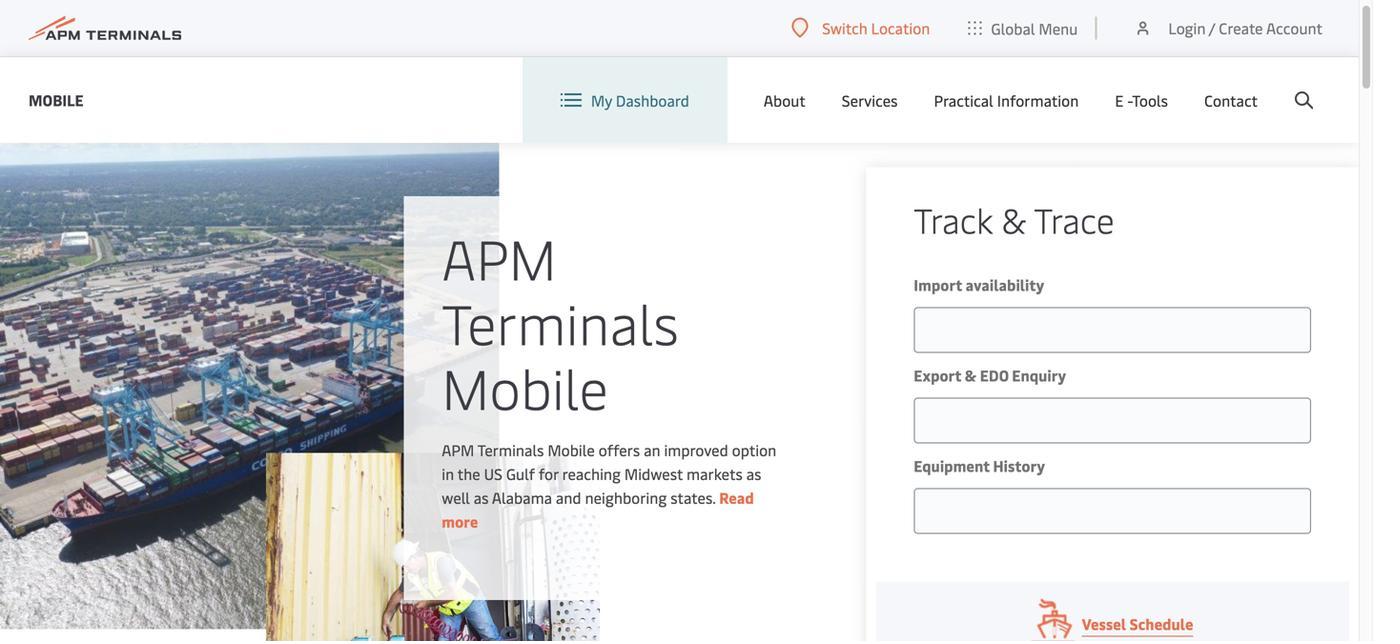 Task type: vqa. For each thing, say whether or not it's contained in the screenshot.
contact us
no



Task type: describe. For each thing, give the bounding box(es) containing it.
dashboard
[[616, 90, 689, 110]]

apm for apm terminals mobile
[[442, 220, 557, 295]]

tools
[[1132, 90, 1168, 110]]

switch
[[822, 18, 867, 38]]

read
[[719, 488, 754, 508]]

0 horizontal spatial as
[[474, 488, 489, 508]]

equipment history
[[914, 456, 1045, 476]]

global
[[991, 18, 1035, 38]]

apm for apm terminals mobile offers an improved option in the us gulf for reaching midwest markets as well as alabama and neighboring states.
[[442, 440, 474, 461]]

terminals for apm terminals mobile offers an improved option in the us gulf for reaching midwest markets as well as alabama and neighboring states.
[[478, 440, 544, 461]]

information
[[997, 90, 1079, 110]]

e
[[1115, 90, 1124, 110]]

the
[[457, 464, 480, 484]]

0 vertical spatial mobile
[[29, 90, 84, 110]]

my dashboard
[[591, 90, 689, 110]]

login / create account
[[1168, 18, 1323, 38]]

availability
[[966, 275, 1044, 295]]

switch location button
[[792, 17, 930, 38]]

services button
[[842, 57, 898, 143]]

more
[[442, 512, 478, 532]]

my
[[591, 90, 612, 110]]

& for edo
[[965, 365, 977, 386]]

read more
[[442, 488, 754, 532]]

apm terminals mobile offers an improved option in the us gulf for reaching midwest markets as well as alabama and neighboring states.
[[442, 440, 776, 508]]

option
[[732, 440, 776, 461]]

enquiry
[[1012, 365, 1066, 386]]

mobile for apm terminals mobile
[[442, 349, 608, 424]]

markets
[[687, 464, 743, 484]]

/
[[1209, 18, 1215, 38]]

vessel
[[1082, 614, 1126, 635]]

import
[[914, 275, 962, 295]]

edo
[[980, 365, 1009, 386]]

my dashboard button
[[561, 57, 689, 143]]

xin da yang zhou  docked at apm terminals mobile image
[[0, 120, 499, 630]]

apm terminals mobile
[[442, 220, 679, 424]]

about
[[764, 90, 806, 110]]

track & trace
[[914, 196, 1114, 243]]

gulf
[[506, 464, 535, 484]]

services
[[842, 90, 898, 110]]

neighboring
[[585, 488, 667, 508]]

well
[[442, 488, 470, 508]]



Task type: locate. For each thing, give the bounding box(es) containing it.
and
[[556, 488, 581, 508]]

contact button
[[1204, 57, 1258, 143]]

apm inside apm terminals mobile
[[442, 220, 557, 295]]

as
[[746, 464, 761, 484], [474, 488, 489, 508]]

import availability
[[914, 275, 1044, 295]]

1 vertical spatial &
[[965, 365, 977, 386]]

1 vertical spatial mobile
[[442, 349, 608, 424]]

states.
[[671, 488, 715, 508]]

-
[[1127, 90, 1132, 110]]

1 apm from the top
[[442, 220, 557, 295]]

& left edo
[[965, 365, 977, 386]]

practical information
[[934, 90, 1079, 110]]

1 vertical spatial terminals
[[478, 440, 544, 461]]

schedule
[[1130, 614, 1193, 635]]

e -tools
[[1115, 90, 1168, 110]]

0 vertical spatial as
[[746, 464, 761, 484]]

for
[[539, 464, 558, 484]]

history
[[993, 456, 1045, 476]]

mobile inside apm terminals mobile
[[442, 349, 608, 424]]

1 horizontal spatial as
[[746, 464, 761, 484]]

reaching
[[562, 464, 621, 484]]

mobile
[[29, 90, 84, 110], [442, 349, 608, 424], [548, 440, 595, 461]]

equipment
[[914, 456, 990, 476]]

practical information button
[[934, 57, 1079, 143]]

export
[[914, 365, 961, 386]]

mobile secondary image
[[266, 453, 600, 642]]

vessel schedule
[[1082, 614, 1193, 635]]

global menu button
[[949, 0, 1097, 57]]

us
[[484, 464, 502, 484]]

create
[[1219, 18, 1263, 38]]

1 horizontal spatial &
[[1002, 196, 1026, 243]]

mobile link
[[29, 88, 84, 112]]

alabama
[[492, 488, 552, 508]]

switch location
[[822, 18, 930, 38]]

0 vertical spatial &
[[1002, 196, 1026, 243]]

as down option
[[746, 464, 761, 484]]

midwest
[[624, 464, 683, 484]]

an
[[644, 440, 660, 461]]

mobile for apm terminals mobile offers an improved option in the us gulf for reaching midwest markets as well as alabama and neighboring states.
[[548, 440, 595, 461]]

in
[[442, 464, 454, 484]]

0 horizontal spatial &
[[965, 365, 977, 386]]

terminals
[[442, 285, 679, 359], [478, 440, 544, 461]]

terminals for apm terminals mobile
[[442, 285, 679, 359]]

read more link
[[442, 488, 754, 532]]

2 vertical spatial mobile
[[548, 440, 595, 461]]

& for trace
[[1002, 196, 1026, 243]]

track
[[914, 196, 993, 243]]

mobile inside "apm terminals mobile offers an improved option in the us gulf for reaching midwest markets as well as alabama and neighboring states."
[[548, 440, 595, 461]]

terminals inside "apm terminals mobile offers an improved option in the us gulf for reaching midwest markets as well as alabama and neighboring states."
[[478, 440, 544, 461]]

contact
[[1204, 90, 1258, 110]]

about button
[[764, 57, 806, 143]]

login / create account link
[[1133, 0, 1323, 56]]

export & edo enquiry
[[914, 365, 1066, 386]]

vessel schedule link
[[876, 582, 1349, 642]]

1 vertical spatial as
[[474, 488, 489, 508]]

&
[[1002, 196, 1026, 243], [965, 365, 977, 386]]

login
[[1168, 18, 1206, 38]]

trace
[[1034, 196, 1114, 243]]

practical
[[934, 90, 993, 110]]

account
[[1266, 18, 1323, 38]]

& left trace
[[1002, 196, 1026, 243]]

apm inside "apm terminals mobile offers an improved option in the us gulf for reaching midwest markets as well as alabama and neighboring states."
[[442, 440, 474, 461]]

offers
[[599, 440, 640, 461]]

menu
[[1039, 18, 1078, 38]]

0 vertical spatial terminals
[[442, 285, 679, 359]]

1 vertical spatial apm
[[442, 440, 474, 461]]

as right 'well'
[[474, 488, 489, 508]]

0 vertical spatial apm
[[442, 220, 557, 295]]

2 apm from the top
[[442, 440, 474, 461]]

apm
[[442, 220, 557, 295], [442, 440, 474, 461]]

location
[[871, 18, 930, 38]]

improved
[[664, 440, 728, 461]]

global menu
[[991, 18, 1078, 38]]

e -tools button
[[1115, 57, 1168, 143]]



